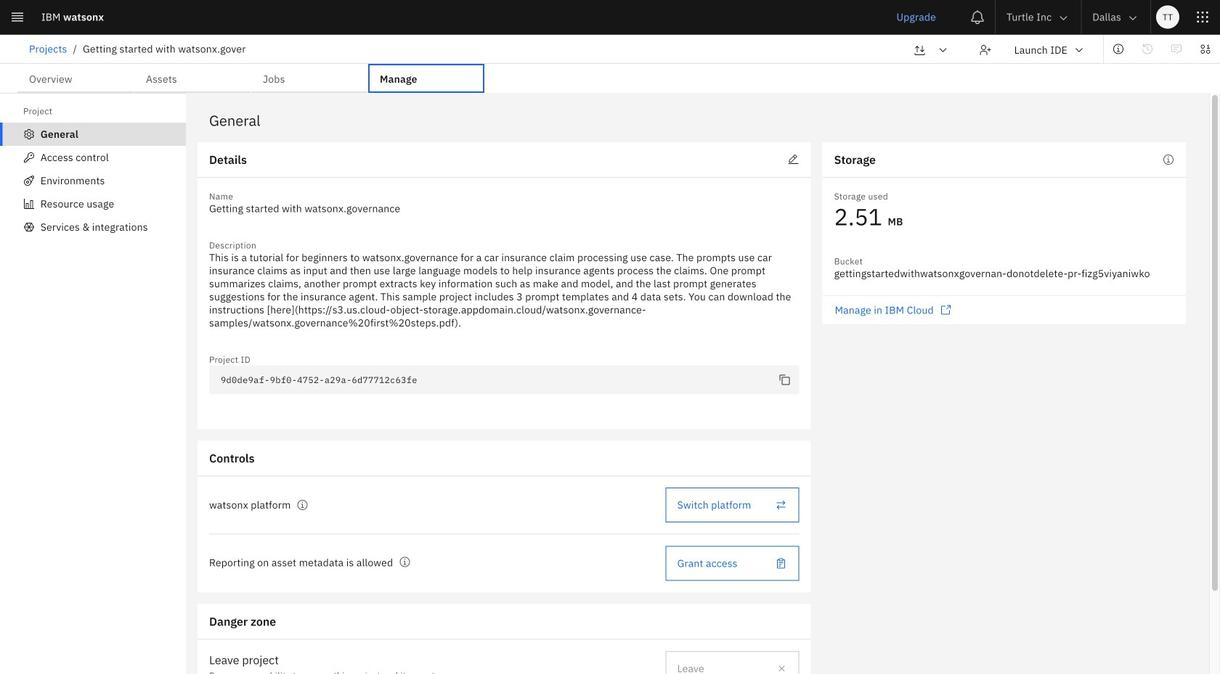 Task type: describe. For each thing, give the bounding box(es) containing it.
0 horizontal spatial arrow image
[[937, 44, 949, 56]]

2 horizontal spatial arrow image
[[1073, 44, 1085, 56]]

pending collaborator table toolbar element
[[46, 542, 1174, 612]]

1 horizontal spatial arrow image
[[1058, 12, 1069, 24]]

data image
[[1200, 43, 1211, 55]]

action bar element
[[0, 35, 1220, 65]]

code-snippet text field
[[209, 366, 423, 395]]

arrow image
[[1127, 12, 1139, 24]]

remove access tooltip image
[[399, 557, 411, 568]]



Task type: vqa. For each thing, say whether or not it's contained in the screenshot.
CREATE A NEW DEPLOYMENT SPACE image
no



Task type: locate. For each thing, give the bounding box(es) containing it.
arrow image
[[1058, 12, 1069, 24], [937, 44, 949, 56], [1073, 44, 1085, 56]]

open menu image
[[766, 354, 778, 366]]

assign another collaborator admin access or delete this project. image
[[776, 663, 788, 675]]

global navigation element
[[0, 0, 1220, 675]]

platform switch tooltip image
[[297, 500, 308, 511]]

manage in ibm cloud image
[[940, 304, 951, 316]]

turtle inc image
[[1057, 43, 1069, 54]]

copy to clipboard image
[[779, 374, 791, 386]]

tab list
[[17, 64, 484, 93]]

storage tooltip image
[[1163, 154, 1174, 166]]

edit project details image
[[788, 154, 799, 166]]

notifications image
[[970, 10, 985, 24]]



